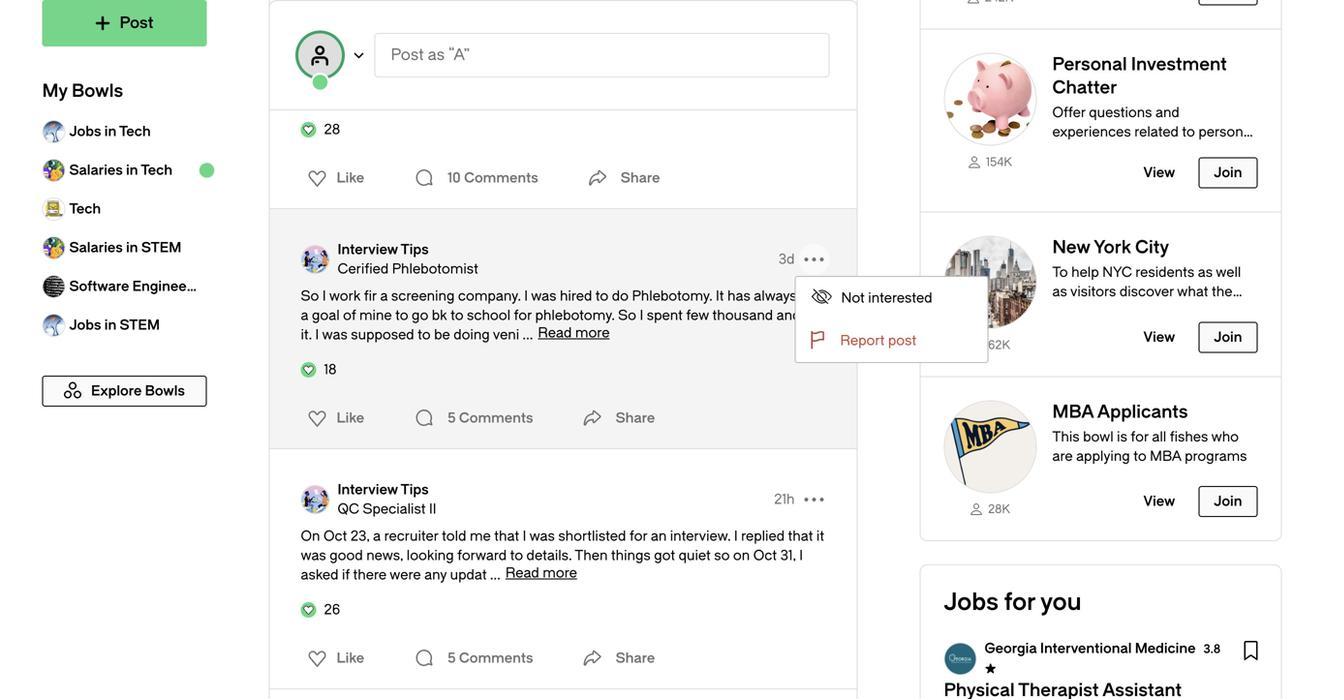 Task type: describe. For each thing, give the bounding box(es) containing it.
like for 26
[[337, 651, 364, 667]]

$200k.
[[779, 67, 822, 83]]

details.
[[527, 548, 572, 564]]

bn
[[801, 288, 817, 304]]

jobs in tech link
[[42, 112, 207, 151]]

like button for 18
[[296, 403, 370, 434]]

who
[[1212, 429, 1239, 445]]

... inside so i work fir a screening company. i was hired to do phlebotomy.  it has always bn a goal of mine to go bk to school for phlebotomy. so i spent few thousand and did it. i was supposed to be doing veni ...
[[523, 327, 533, 343]]

investment
[[1132, 54, 1228, 75]]

was down goal
[[322, 327, 348, 343]]

company.
[[458, 288, 521, 304]]

not
[[842, 290, 865, 306]]

doing inside so i work fir a screening company. i was hired to do phlebotomy.  it has always bn a goal of mine to go bk to school for phlebotomy. so i spent few thousand and did it. i was supposed to be doing veni ...
[[454, 327, 490, 343]]

in for salaries in tech
[[126, 162, 138, 178]]

for inside so i work fir a screening company. i was hired to do phlebotomy.  it has always bn a goal of mine to go bk to school for phlebotomy. so i spent few thousand and did it. i was supposed to be doing veni ...
[[514, 308, 532, 324]]

... inside explain tech sales comp please. mid-level tech sales account exec comp: $230k ote, with 50% base, 50% variable. even at 70% attainment, this role will pay $200k. wtf are we doing as management consult ...
[[571, 87, 581, 103]]

1 that from the left
[[494, 529, 520, 545]]

image for bowl image for new york city
[[944, 236, 1037, 329]]

2 50% from the left
[[433, 67, 459, 83]]

interview for qc
[[338, 482, 398, 498]]

3.8 ★
[[985, 643, 1221, 676]]

5 for updat
[[448, 651, 456, 667]]

post
[[888, 333, 917, 349]]

62k link
[[944, 337, 1037, 353]]

jobs in stem
[[69, 317, 160, 333]]

share button
[[582, 159, 660, 198]]

was up details.
[[530, 529, 555, 545]]

salaries in tech link
[[42, 151, 207, 190]]

2 that from the left
[[788, 529, 813, 545]]

more for shortlisted
[[543, 565, 577, 581]]

was down on
[[301, 548, 326, 564]]

there
[[353, 567, 387, 583]]

image for post author image for senior consultant
[[301, 5, 330, 34]]

like button for 26
[[296, 643, 370, 674]]

as down to on the top right of the page
[[1053, 284, 1068, 300]]

salaries for salaries in stem
[[69, 240, 123, 256]]

tips for specialist
[[401, 482, 429, 498]]

as inside explain tech sales comp please. mid-level tech sales account exec comp: $230k ote, with 50% base, 50% variable. even at 70% attainment, this role will pay $200k. wtf are we doing as management consult ...
[[411, 87, 426, 103]]

to left "do"
[[596, 288, 609, 304]]

we
[[350, 87, 368, 103]]

1 vertical spatial so
[[618, 308, 637, 324]]

to left go
[[395, 308, 409, 324]]

a inside on oct 23, a recruiter told me that i was shortlisted for an interview. i replied that it was good news, looking forward to details. then things got quiet so on oct 31, i asked if there were any updat ...
[[373, 529, 381, 545]]

i right 'me'
[[523, 529, 527, 545]]

exit
[[413, 1, 439, 17]]

1 horizontal spatial mba
[[1150, 448, 1182, 464]]

154k link
[[944, 154, 1037, 170]]

not interested menu item
[[796, 277, 988, 320]]

senior consultant button
[[338, 19, 533, 39]]

i right 31,
[[800, 548, 803, 564]]

in for salaries in stem
[[126, 240, 138, 256]]

explain tech sales comp please. mid-level tech sales account exec comp: $230k ote, with 50% base, 50% variable. even at 70% attainment, this role will pay $200k. wtf are we doing as management consult ...
[[301, 48, 822, 103]]

more for to
[[575, 325, 610, 341]]

has inside the new york city to help nyc residents as well as visitors discover what the world's most popular city has to offer!
[[1217, 303, 1240, 319]]

offer!
[[1053, 323, 1088, 339]]

for left you
[[1005, 589, 1036, 616]]

0 horizontal spatial so
[[301, 288, 319, 304]]

stem for jobs in stem
[[120, 317, 160, 333]]

mid-
[[510, 48, 541, 64]]

any
[[425, 567, 447, 583]]

go
[[412, 308, 429, 324]]

stem for salaries in stem
[[141, 240, 182, 256]]

explain
[[301, 48, 348, 64]]

share inside popup button
[[621, 170, 660, 186]]

5 comments for be
[[448, 410, 534, 426]]

on oct 23, a recruiter told me that i was shortlisted for an interview. i replied that it was good news, looking forward to details. then things got quiet so on oct 31, i asked if there were any updat ...
[[301, 529, 825, 583]]

to right bk
[[451, 308, 464, 324]]

to inside personal investment chatter offer questions and experiences related to personal finance and investments
[[1183, 124, 1196, 140]]

1 horizontal spatial and
[[1104, 143, 1128, 159]]

bowls
[[72, 81, 123, 101]]

with
[[335, 67, 362, 83]]

to left 'be'
[[418, 327, 431, 343]]

my bowls
[[42, 81, 123, 101]]

help
[[1072, 265, 1100, 281]]

consulting exit opportunities link
[[338, 0, 533, 19]]

1 50% from the left
[[366, 67, 392, 83]]

you
[[1041, 589, 1082, 616]]

on
[[733, 548, 750, 564]]

3d link
[[779, 250, 795, 269]]

of
[[343, 308, 356, 324]]

are inside mba applicants this bowl is for all fishes who are applying to mba programs
[[1053, 448, 1073, 464]]

like button for 28
[[296, 163, 370, 194]]

hired
[[560, 288, 592, 304]]

21h link
[[775, 490, 795, 510]]

i up on
[[734, 529, 738, 545]]

image for bowl image for mba applicants
[[944, 400, 1037, 494]]

most
[[1102, 303, 1135, 319]]

be
[[434, 327, 450, 343]]

replied
[[741, 529, 785, 545]]

recruiter
[[384, 529, 439, 545]]

it
[[817, 529, 825, 545]]

news,
[[367, 548, 403, 564]]

jobs for jobs for you
[[944, 589, 999, 616]]

image for bowl image for personal investment chatter
[[944, 53, 1037, 146]]

tech inside tech link
[[69, 201, 101, 217]]

21h
[[775, 492, 795, 508]]

0 vertical spatial and
[[1156, 105, 1180, 121]]

read more button for hired
[[538, 325, 610, 341]]

i right it.
[[315, 327, 319, 343]]

share for for
[[616, 651, 655, 667]]

salaries in stem
[[69, 240, 182, 256]]

has inside so i work fir a screening company. i was hired to do phlebotomy.  it has always bn a goal of mine to go bk to school for phlebotomy. so i spent few thousand and did it. i was supposed to be doing veni ...
[[728, 288, 751, 304]]

image for post author image for cerified phlebotomist
[[301, 245, 330, 274]]

jobs in stem link
[[42, 306, 207, 345]]

to
[[1053, 265, 1068, 281]]

70%
[[570, 67, 595, 83]]

post as "a" button
[[375, 33, 830, 78]]

things
[[611, 548, 651, 564]]

26
[[324, 602, 340, 618]]

interview tips link for phlebotomist
[[338, 240, 479, 260]]

i right company.
[[524, 288, 528, 304]]

offer
[[1053, 105, 1086, 121]]

read for was
[[538, 325, 572, 341]]

nyc
[[1103, 265, 1133, 281]]

phlebotomist
[[392, 261, 479, 277]]

georgia
[[985, 641, 1037, 657]]

interventional
[[1041, 641, 1132, 657]]

base,
[[395, 67, 429, 83]]

5 for to
[[448, 410, 456, 426]]

read more for hired
[[538, 325, 610, 341]]

tech
[[352, 48, 380, 64]]

visitors
[[1071, 284, 1117, 300]]

so
[[714, 548, 730, 564]]

cerified
[[338, 261, 389, 277]]

bowl
[[1083, 429, 1114, 445]]

jobs for you
[[944, 589, 1082, 616]]

interview tips cerified phlebotomist
[[338, 242, 479, 277]]

in for jobs in tech
[[104, 124, 117, 140]]

interview for cerified
[[338, 242, 398, 258]]

pay
[[754, 67, 776, 83]]

post
[[391, 46, 424, 64]]

to inside the new york city to help nyc residents as well as visitors discover what the world's most popular city has to offer!
[[1243, 303, 1256, 319]]

questions
[[1089, 105, 1153, 121]]

like for 18
[[337, 410, 364, 426]]

... inside on oct 23, a recruiter told me that i was shortlisted for an interview. i replied that it was good news, looking forward to details. then things got quiet so on oct 31, i asked if there were any updat ...
[[490, 567, 501, 583]]

quiet
[[679, 548, 711, 564]]

share button for phlebotomy.
[[577, 399, 655, 438]]

will
[[729, 67, 750, 83]]

few
[[686, 308, 709, 324]]

qc
[[338, 501, 360, 517]]

and inside so i work fir a screening company. i was hired to do phlebotomy.  it has always bn a goal of mine to go bk to school for phlebotomy. so i spent few thousand and did it. i was supposed to be doing veni ...
[[777, 308, 801, 324]]

10 comments
[[448, 170, 539, 186]]

medicine
[[1135, 641, 1196, 657]]

the
[[1212, 284, 1233, 300]]

veni
[[493, 327, 520, 343]]

ote,
[[301, 67, 332, 83]]

qc specialist ii button
[[338, 500, 437, 519]]



Task type: locate. For each thing, give the bounding box(es) containing it.
0 vertical spatial oct
[[324, 529, 347, 545]]

tech up salaries in tech link
[[119, 124, 151, 140]]

looking
[[407, 548, 454, 564]]

comments for me
[[459, 651, 534, 667]]

for right is
[[1131, 429, 1149, 445]]

senior
[[338, 21, 380, 37]]

2 horizontal spatial ...
[[571, 87, 581, 103]]

2 5 comments from the top
[[448, 651, 534, 667]]

1 like from the top
[[337, 170, 364, 186]]

personal
[[1053, 54, 1128, 75]]

are left we
[[326, 87, 347, 103]]

interview tips link up specialist
[[338, 481, 437, 500]]

interview inside 'interview tips cerified phlebotomist'
[[338, 242, 398, 258]]

read more button down details.
[[506, 565, 577, 581]]

1 vertical spatial mba
[[1150, 448, 1182, 464]]

1 sales from the left
[[383, 48, 417, 64]]

for up veni at top left
[[514, 308, 532, 324]]

2 vertical spatial image for bowl image
[[944, 400, 1037, 494]]

0 vertical spatial 5 comments
[[448, 410, 534, 426]]

3.8
[[1204, 643, 1221, 657]]

154k
[[987, 155, 1012, 169]]

5 down 'be'
[[448, 410, 456, 426]]

3 image for post author image from the top
[[301, 485, 330, 515]]

0 vertical spatial so
[[301, 288, 319, 304]]

georgia interventional medicine logo image
[[945, 644, 976, 675]]

tips up specialist
[[401, 482, 429, 498]]

... down 70%
[[571, 87, 581, 103]]

1 horizontal spatial that
[[788, 529, 813, 545]]

1 vertical spatial oct
[[754, 548, 777, 564]]

read more down phlebotomy.
[[538, 325, 610, 341]]

5 comments down veni at top left
[[448, 410, 534, 426]]

1 vertical spatial tips
[[401, 482, 429, 498]]

2 vertical spatial image for post author image
[[301, 485, 330, 515]]

jobs inside jobs in stem link
[[69, 317, 101, 333]]

to right city
[[1243, 303, 1256, 319]]

1 like button from the top
[[296, 163, 370, 194]]

finance
[[1053, 143, 1101, 159]]

like down 18
[[337, 410, 364, 426]]

told
[[442, 529, 467, 545]]

2 vertical spatial ...
[[490, 567, 501, 583]]

mine
[[359, 308, 392, 324]]

read more button down phlebotomy.
[[538, 325, 610, 341]]

phlebotomy.
[[535, 308, 615, 324]]

more down details.
[[543, 565, 577, 581]]

1 vertical spatial and
[[1104, 143, 1128, 159]]

1 horizontal spatial oct
[[754, 548, 777, 564]]

sales
[[383, 48, 417, 64], [607, 48, 641, 64]]

1 vertical spatial a
[[301, 308, 309, 324]]

i left spent on the top
[[640, 308, 644, 324]]

interested
[[869, 290, 933, 306]]

salaries down jobs in tech
[[69, 162, 123, 178]]

0 vertical spatial image for post author image
[[301, 5, 330, 34]]

1 tips from the top
[[401, 242, 429, 258]]

as up what
[[1198, 265, 1213, 281]]

it
[[716, 288, 724, 304]]

comments down updat
[[459, 651, 534, 667]]

0 vertical spatial mba
[[1053, 402, 1094, 422]]

5 comments down updat
[[448, 651, 534, 667]]

2 vertical spatial a
[[373, 529, 381, 545]]

0 horizontal spatial has
[[728, 288, 751, 304]]

that right 'me'
[[494, 529, 520, 545]]

5 comments button down updat
[[409, 640, 538, 678]]

comp
[[420, 48, 458, 64]]

tech inside salaries in tech link
[[141, 162, 173, 178]]

1 share button from the top
[[577, 399, 655, 438]]

report post
[[841, 333, 917, 349]]

50% down tech
[[366, 67, 392, 83]]

28k link
[[944, 501, 1037, 517]]

for inside on oct 23, a recruiter told me that i was shortlisted for an interview. i replied that it was good news, looking forward to details. then things got quiet so on oct 31, i asked if there were any updat ...
[[630, 529, 648, 545]]

3 like from the top
[[337, 651, 364, 667]]

tech inside jobs in tech link
[[119, 124, 151, 140]]

0 vertical spatial tips
[[401, 242, 429, 258]]

like down 28
[[337, 170, 364, 186]]

tips inside 'interview tips cerified phlebotomist'
[[401, 242, 429, 258]]

0 vertical spatial read more
[[538, 325, 610, 341]]

city
[[1136, 237, 1170, 258]]

interview tips link
[[338, 240, 479, 260], [338, 481, 437, 500]]

experiences
[[1053, 124, 1132, 140]]

0 vertical spatial jobs
[[69, 124, 101, 140]]

0 horizontal spatial 50%
[[366, 67, 392, 83]]

2 vertical spatial comments
[[459, 651, 534, 667]]

2 vertical spatial jobs
[[944, 589, 999, 616]]

read more
[[538, 325, 610, 341], [506, 565, 577, 581]]

0 vertical spatial are
[[326, 87, 347, 103]]

0 vertical spatial like
[[337, 170, 364, 186]]

comments right the 10
[[464, 170, 539, 186]]

1 vertical spatial interview tips link
[[338, 481, 437, 500]]

mba up this
[[1053, 402, 1094, 422]]

1 vertical spatial image for bowl image
[[944, 236, 1037, 329]]

share menu
[[795, 276, 989, 363]]

personal investment chatter offer questions and experiences related to personal finance and investments
[[1053, 54, 1255, 159]]

got
[[654, 548, 676, 564]]

like button down 28
[[296, 163, 370, 194]]

georgia interventional medicine
[[985, 641, 1196, 657]]

image for bowl image up the 154k link
[[944, 53, 1037, 146]]

★
[[985, 663, 997, 676]]

2 share button from the top
[[577, 640, 655, 678]]

2 tips from the top
[[401, 482, 429, 498]]

1 vertical spatial image for post author image
[[301, 245, 330, 274]]

a
[[380, 288, 388, 304], [301, 308, 309, 324], [373, 529, 381, 545]]

share button
[[577, 399, 655, 438], [577, 640, 655, 678]]

5 comments button
[[409, 399, 538, 438], [409, 640, 538, 678]]

oct up good
[[324, 529, 347, 545]]

attainment,
[[599, 67, 672, 83]]

and down experiences
[[1104, 143, 1128, 159]]

2 image for bowl image from the top
[[944, 236, 1037, 329]]

work
[[329, 288, 361, 304]]

in up salaries in tech
[[104, 124, 117, 140]]

0 horizontal spatial that
[[494, 529, 520, 545]]

5 comments for ...
[[448, 651, 534, 667]]

a right the fir
[[380, 288, 388, 304]]

3 image for bowl image from the top
[[944, 400, 1037, 494]]

sales up base,
[[383, 48, 417, 64]]

2 interview from the top
[[338, 482, 398, 498]]

share
[[621, 170, 660, 186], [616, 410, 655, 426], [616, 651, 655, 667]]

for inside mba applicants this bowl is for all fishes who are applying to mba programs
[[1131, 429, 1149, 445]]

image for post author image left "qc"
[[301, 485, 330, 515]]

2 salaries from the top
[[69, 240, 123, 256]]

salaries for salaries in tech
[[69, 162, 123, 178]]

1 horizontal spatial are
[[1053, 448, 1073, 464]]

0 horizontal spatial sales
[[383, 48, 417, 64]]

i up goal
[[323, 288, 326, 304]]

if
[[342, 567, 350, 583]]

please.
[[461, 48, 507, 64]]

shortlisted
[[558, 529, 626, 545]]

like down 26
[[337, 651, 364, 667]]

share button for got
[[577, 640, 655, 678]]

0 vertical spatial 5
[[448, 410, 456, 426]]

tech down jobs in tech link
[[141, 162, 173, 178]]

interview tips link up phlebotomist
[[338, 240, 479, 260]]

1 5 comments button from the top
[[409, 399, 538, 438]]

0 vertical spatial share
[[621, 170, 660, 186]]

all
[[1153, 429, 1167, 445]]

goal
[[312, 308, 340, 324]]

0 horizontal spatial mba
[[1053, 402, 1094, 422]]

tech down salaries in tech
[[69, 201, 101, 217]]

5 comments button for be
[[409, 399, 538, 438]]

image for post author image up work in the top left of the page
[[301, 245, 330, 274]]

1 vertical spatial interview
[[338, 482, 398, 498]]

are down this
[[1053, 448, 1073, 464]]

doing inside explain tech sales comp please. mid-level tech sales account exec comp: $230k ote, with 50% base, 50% variable. even at 70% attainment, this role will pay $200k. wtf are we doing as management consult ...
[[372, 87, 408, 103]]

1 vertical spatial doing
[[454, 327, 490, 343]]

do
[[612, 288, 629, 304]]

what
[[1178, 284, 1209, 300]]

2 5 comments button from the top
[[409, 640, 538, 678]]

in down tech link
[[126, 240, 138, 256]]

good
[[330, 548, 363, 564]]

0 horizontal spatial and
[[777, 308, 801, 324]]

... right veni at top left
[[523, 327, 533, 343]]

0 vertical spatial doing
[[372, 87, 408, 103]]

that left it
[[788, 529, 813, 545]]

as left ""a""
[[428, 46, 445, 64]]

0 vertical spatial 5 comments button
[[409, 399, 538, 438]]

1 5 from the top
[[448, 410, 456, 426]]

and down always
[[777, 308, 801, 324]]

like for 28
[[337, 170, 364, 186]]

1 vertical spatial share
[[616, 410, 655, 426]]

variable.
[[462, 67, 516, 83]]

in for jobs in stem
[[104, 317, 117, 333]]

doing down school
[[454, 327, 490, 343]]

software
[[69, 279, 129, 295]]

23,
[[351, 529, 370, 545]]

1 horizontal spatial 50%
[[433, 67, 459, 83]]

for left an
[[630, 529, 648, 545]]

bk
[[432, 308, 447, 324]]

1 image for post author image from the top
[[301, 5, 330, 34]]

a up it.
[[301, 308, 309, 324]]

0 vertical spatial comments
[[464, 170, 539, 186]]

more down phlebotomy.
[[575, 325, 610, 341]]

salaries up the software
[[69, 240, 123, 256]]

2 like button from the top
[[296, 403, 370, 434]]

... down forward
[[490, 567, 501, 583]]

sales up attainment,
[[607, 48, 641, 64]]

to right applying
[[1134, 448, 1147, 464]]

1 vertical spatial like
[[337, 410, 364, 426]]

jobs down my bowls
[[69, 124, 101, 140]]

2 sales from the left
[[607, 48, 641, 64]]

and up related
[[1156, 105, 1180, 121]]

jobs for jobs in stem
[[69, 317, 101, 333]]

jobs for jobs in tech
[[69, 124, 101, 140]]

phlebotomy.
[[632, 288, 713, 304]]

has down the the
[[1217, 303, 1240, 319]]

are inside explain tech sales comp please. mid-level tech sales account exec comp: $230k ote, with 50% base, 50% variable. even at 70% attainment, this role will pay $200k. wtf are we doing as management consult ...
[[326, 87, 347, 103]]

updat
[[450, 567, 487, 583]]

jobs
[[69, 124, 101, 140], [69, 317, 101, 333], [944, 589, 999, 616]]

tech up 70%
[[573, 48, 604, 64]]

1 vertical spatial comments
[[459, 410, 534, 426]]

0 vertical spatial stem
[[141, 240, 182, 256]]

1 horizontal spatial doing
[[454, 327, 490, 343]]

5 down updat
[[448, 651, 456, 667]]

2 vertical spatial like button
[[296, 643, 370, 674]]

2 vertical spatial like
[[337, 651, 364, 667]]

1 vertical spatial 5 comments button
[[409, 640, 538, 678]]

1 vertical spatial read more
[[506, 565, 577, 581]]

i
[[323, 288, 326, 304], [524, 288, 528, 304], [640, 308, 644, 324], [315, 327, 319, 343], [523, 529, 527, 545], [734, 529, 738, 545], [800, 548, 803, 564]]

1 vertical spatial read more button
[[506, 565, 577, 581]]

share for do
[[616, 410, 655, 426]]

tips for phlebotomist
[[401, 242, 429, 258]]

0 vertical spatial image for bowl image
[[944, 53, 1037, 146]]

to up investments
[[1183, 124, 1196, 140]]

0 horizontal spatial are
[[326, 87, 347, 103]]

as
[[428, 46, 445, 64], [411, 87, 426, 103], [1198, 265, 1213, 281], [1053, 284, 1068, 300]]

tech inside explain tech sales comp please. mid-level tech sales account exec comp: $230k ote, with 50% base, 50% variable. even at 70% attainment, this role will pay $200k. wtf are we doing as management consult ...
[[573, 48, 604, 64]]

2 interview tips link from the top
[[338, 481, 437, 500]]

interview tips link for specialist
[[338, 481, 437, 500]]

0 vertical spatial more
[[575, 325, 610, 341]]

0 horizontal spatial oct
[[324, 529, 347, 545]]

was left hired on the left of page
[[531, 288, 557, 304]]

comments for company.
[[459, 410, 534, 426]]

2 image for post author image from the top
[[301, 245, 330, 274]]

comments
[[464, 170, 539, 186], [459, 410, 534, 426], [459, 651, 534, 667]]

my
[[42, 81, 68, 101]]

31,
[[781, 548, 796, 564]]

consulting
[[338, 1, 410, 17]]

read more for was
[[506, 565, 577, 581]]

0 vertical spatial read more button
[[538, 325, 610, 341]]

18
[[324, 362, 337, 378]]

1 interview from the top
[[338, 242, 398, 258]]

so down "do"
[[618, 308, 637, 324]]

1 vertical spatial read
[[506, 565, 540, 581]]

as down base,
[[411, 87, 426, 103]]

1 vertical spatial like button
[[296, 403, 370, 434]]

read for i
[[506, 565, 540, 581]]

read more down details.
[[506, 565, 577, 581]]

fishes
[[1170, 429, 1209, 445]]

an
[[651, 529, 667, 545]]

tips inside interview tips qc specialist ii
[[401, 482, 429, 498]]

28k
[[989, 503, 1011, 517]]

toogle identity image
[[297, 32, 344, 78]]

read down details.
[[506, 565, 540, 581]]

report post menu item
[[796, 320, 988, 362]]

62k
[[989, 338, 1011, 352]]

0 horizontal spatial doing
[[372, 87, 408, 103]]

1 vertical spatial share button
[[577, 640, 655, 678]]

report
[[841, 333, 885, 349]]

to left details.
[[510, 548, 523, 564]]

read more button for was
[[506, 565, 577, 581]]

1 horizontal spatial sales
[[607, 48, 641, 64]]

has right it
[[728, 288, 751, 304]]

world's
[[1053, 303, 1098, 319]]

image for post author image up the explain
[[301, 5, 330, 34]]

2 vertical spatial and
[[777, 308, 801, 324]]

0 vertical spatial a
[[380, 288, 388, 304]]

wtf
[[301, 87, 323, 103]]

2 like from the top
[[337, 410, 364, 426]]

1 vertical spatial 5
[[448, 651, 456, 667]]

0 vertical spatial ...
[[571, 87, 581, 103]]

5 comments button down 'be'
[[409, 399, 538, 438]]

image for bowl image up 28k link
[[944, 400, 1037, 494]]

as inside button
[[428, 46, 445, 64]]

screening
[[391, 288, 455, 304]]

management
[[430, 87, 516, 103]]

this
[[675, 67, 698, 83]]

related
[[1135, 124, 1179, 140]]

read more button
[[538, 325, 610, 341], [506, 565, 577, 581]]

1 horizontal spatial has
[[1217, 303, 1240, 319]]

1 vertical spatial salaries
[[69, 240, 123, 256]]

image for post author image for qc specialist ii
[[301, 485, 330, 515]]

0 horizontal spatial ...
[[490, 567, 501, 583]]

1 vertical spatial ...
[[523, 327, 533, 343]]

tech link
[[42, 190, 207, 229]]

0 vertical spatial interview tips link
[[338, 240, 479, 260]]

to inside mba applicants this bowl is for all fishes who are applying to mba programs
[[1134, 448, 1147, 464]]

0 vertical spatial share button
[[577, 399, 655, 438]]

0 vertical spatial like button
[[296, 163, 370, 194]]

1 vertical spatial more
[[543, 565, 577, 581]]

oct down the replied
[[754, 548, 777, 564]]

1 horizontal spatial ...
[[523, 327, 533, 343]]

image for bowl image
[[944, 53, 1037, 146], [944, 236, 1037, 329], [944, 400, 1037, 494]]

comments down veni at top left
[[459, 410, 534, 426]]

like button down 18
[[296, 403, 370, 434]]

2 5 from the top
[[448, 651, 456, 667]]

interview up cerified
[[338, 242, 398, 258]]

like button down 26
[[296, 643, 370, 674]]

mba down all
[[1150, 448, 1182, 464]]

at
[[554, 67, 566, 83]]

school
[[467, 308, 511, 324]]

10
[[448, 170, 461, 186]]

jobs in tech
[[69, 124, 151, 140]]

a right 23,
[[373, 529, 381, 545]]

1 horizontal spatial so
[[618, 308, 637, 324]]

1 vertical spatial jobs
[[69, 317, 101, 333]]

1 5 comments from the top
[[448, 410, 534, 426]]

interview up "qc"
[[338, 482, 398, 498]]

0 vertical spatial read
[[538, 325, 572, 341]]

image for bowl image up 62k link
[[944, 236, 1037, 329]]

to inside on oct 23, a recruiter told me that i was shortlisted for an interview. i replied that it was good news, looking forward to details. then things got quiet so on oct 31, i asked if there were any updat ...
[[510, 548, 523, 564]]

so up goal
[[301, 288, 319, 304]]

2 vertical spatial share
[[616, 651, 655, 667]]

jobs inside jobs in tech link
[[69, 124, 101, 140]]

1 vertical spatial stem
[[120, 317, 160, 333]]

1 interview tips link from the top
[[338, 240, 479, 260]]

0 vertical spatial salaries
[[69, 162, 123, 178]]

interview inside interview tips qc specialist ii
[[338, 482, 398, 498]]

account
[[644, 48, 697, 64]]

doing down base,
[[372, 87, 408, 103]]

0 vertical spatial interview
[[338, 242, 398, 258]]

did
[[804, 308, 824, 324]]

salaries in tech
[[69, 162, 173, 178]]

1 vertical spatial are
[[1053, 448, 1073, 464]]

1 salaries from the top
[[69, 162, 123, 178]]

5 comments button for ...
[[409, 640, 538, 678]]

exec
[[700, 48, 731, 64]]

jobs down the software
[[69, 317, 101, 333]]

chatter
[[1053, 78, 1118, 98]]

2 horizontal spatial and
[[1156, 105, 1180, 121]]

new york city to help nyc residents as well as visitors discover what the world's most popular city has to offer!
[[1053, 237, 1256, 339]]

tips up cerified phlebotomist button
[[401, 242, 429, 258]]

3 like button from the top
[[296, 643, 370, 674]]

50% down comp
[[433, 67, 459, 83]]

comments inside button
[[464, 170, 539, 186]]

1 image for bowl image from the top
[[944, 53, 1037, 146]]

5 comments
[[448, 410, 534, 426], [448, 651, 534, 667]]

salaries in stem link
[[42, 229, 207, 267]]

image for post author image
[[301, 5, 330, 34], [301, 245, 330, 274], [301, 485, 330, 515]]

1 vertical spatial 5 comments
[[448, 651, 534, 667]]

in down the software
[[104, 317, 117, 333]]

in down jobs in tech link
[[126, 162, 138, 178]]

stem up the engineering
[[141, 240, 182, 256]]

that
[[494, 529, 520, 545], [788, 529, 813, 545]]



Task type: vqa. For each thing, say whether or not it's contained in the screenshot.
II at left
yes



